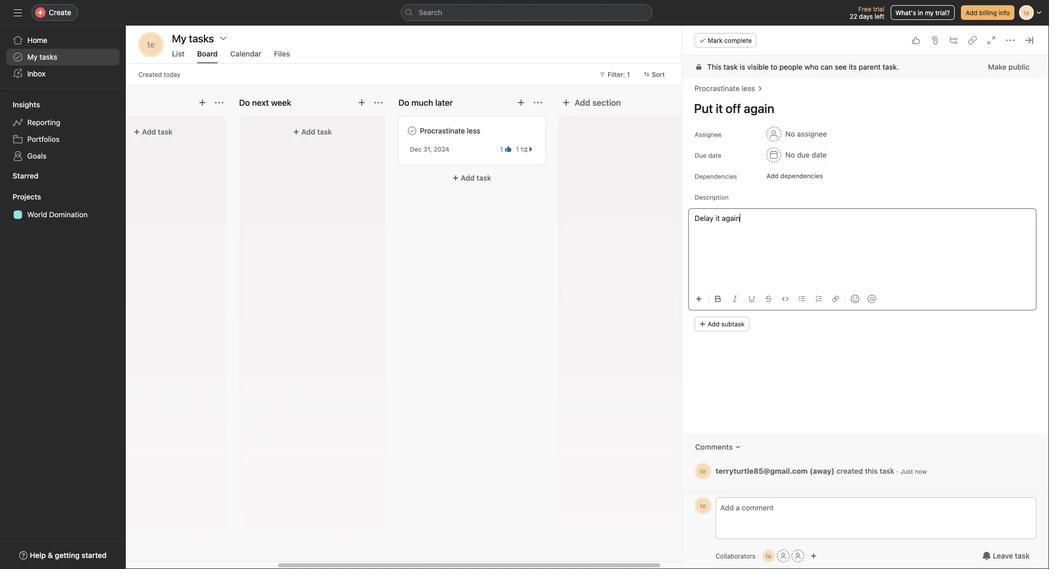 Task type: describe. For each thing, give the bounding box(es) containing it.
no for no assignee
[[785, 130, 795, 138]]

help
[[30, 552, 46, 561]]

due
[[797, 151, 810, 159]]

world domination
[[27, 211, 88, 219]]

31,
[[423, 146, 432, 153]]

add for the rightmost add task button
[[461, 174, 475, 182]]

domination
[[49, 211, 88, 219]]

search button
[[401, 4, 653, 21]]

1 add task image from the left
[[198, 99, 207, 107]]

dependencies
[[695, 173, 737, 180]]

parent
[[859, 63, 881, 71]]

days
[[859, 13, 873, 20]]

mark complete
[[708, 37, 752, 44]]

what's
[[896, 9, 916, 16]]

filter:
[[608, 71, 625, 78]]

started
[[82, 552, 107, 561]]

dec 31, 2024 button
[[410, 146, 449, 153]]

search
[[419, 8, 442, 17]]

visible
[[747, 63, 769, 71]]

add for add subtask "button"
[[708, 321, 720, 328]]

again
[[722, 214, 740, 223]]

make
[[988, 63, 1007, 71]]

my
[[27, 53, 38, 61]]

completed image
[[406, 125, 418, 137]]

add for middle add task button
[[301, 128, 315, 136]]

&
[[48, 552, 53, 561]]

search list box
[[401, 4, 653, 21]]

2 horizontal spatial add task
[[461, 174, 491, 182]]

list link
[[172, 50, 185, 63]]

it
[[716, 214, 720, 223]]

what's in my trial?
[[896, 9, 950, 16]]

strikethrough image
[[766, 296, 772, 303]]

add inside add dependencies button
[[767, 173, 779, 180]]

board link
[[197, 50, 218, 63]]

this
[[707, 63, 722, 71]]

due date
[[695, 152, 722, 159]]

my tasks
[[27, 53, 57, 61]]

terryturtle85@gmail.com (away) created this task · just now
[[716, 467, 927, 476]]

insights
[[13, 100, 40, 109]]

0 horizontal spatial 1
[[500, 146, 503, 153]]

its
[[849, 63, 857, 71]]

·
[[897, 467, 899, 476]]

files link
[[274, 50, 290, 63]]

dec
[[410, 146, 422, 153]]

what's in my trial? button
[[891, 5, 955, 20]]

2 1 button from the left
[[514, 144, 536, 155]]

this task is visible to people who can see its parent task.
[[707, 63, 899, 71]]

much later
[[412, 98, 453, 108]]

add inside add billing info button
[[966, 9, 978, 16]]

task for leftmost add task button
[[158, 128, 173, 136]]

people
[[780, 63, 803, 71]]

0 horizontal spatial add task button
[[86, 123, 220, 142]]

my tasks link
[[6, 49, 120, 66]]

insights element
[[0, 95, 126, 167]]

complete
[[724, 37, 752, 44]]

add subtask
[[708, 321, 745, 328]]

created
[[138, 71, 162, 78]]

create button
[[31, 4, 78, 21]]

calendar
[[230, 50, 261, 58]]

add billing info
[[966, 9, 1010, 16]]

1 1 button from the left
[[498, 144, 514, 155]]

close details image
[[1025, 36, 1033, 45]]

comments
[[695, 443, 733, 452]]

this
[[865, 467, 878, 476]]

procrastinate less link
[[695, 83, 755, 94]]

projects button
[[0, 192, 41, 202]]

task for leave task button on the right bottom of page
[[1015, 552, 1030, 561]]

created
[[837, 467, 863, 476]]

add dependencies
[[767, 173, 823, 180]]

bold image
[[715, 296, 721, 303]]

procrastinate less inside main content
[[695, 84, 755, 93]]

my
[[925, 9, 934, 16]]

full screen image
[[987, 36, 996, 45]]

home
[[27, 36, 47, 45]]

assignee
[[797, 130, 827, 138]]

attachments: add a file to this task, put it off again image
[[931, 36, 939, 45]]

to
[[771, 63, 778, 71]]

inbox
[[27, 69, 46, 78]]

section
[[592, 98, 621, 108]]

more actions for this task image
[[1006, 36, 1015, 45]]

2024
[[434, 146, 449, 153]]

no for no due date
[[785, 151, 795, 159]]

due
[[695, 152, 707, 159]]

inbox link
[[6, 66, 120, 82]]

add task image
[[358, 99, 366, 107]]

Task Name text field
[[687, 96, 1037, 121]]

add or remove collaborators image
[[811, 554, 817, 560]]

(away)
[[810, 467, 835, 476]]

mark complete button
[[695, 33, 757, 48]]

sort
[[652, 71, 665, 78]]

main content containing this task is visible to people who can see its parent task.
[[682, 56, 1049, 493]]

put it off again dialog
[[682, 26, 1049, 570]]

at mention image
[[868, 295, 876, 304]]

2 add task image from the left
[[517, 99, 525, 107]]

public
[[1009, 63, 1030, 71]]

created today
[[138, 71, 180, 78]]

left
[[875, 13, 885, 20]]

add task for first more section actions image from left
[[142, 128, 173, 136]]

add for add section button at right
[[575, 98, 590, 108]]

world
[[27, 211, 47, 219]]

board
[[197, 50, 218, 58]]

projects
[[13, 193, 41, 201]]

1 vertical spatial less
[[467, 127, 480, 135]]

create
[[49, 8, 71, 17]]

is
[[740, 63, 745, 71]]



Task type: vqa. For each thing, say whether or not it's contained in the screenshot.
Identify
no



Task type: locate. For each thing, give the bounding box(es) containing it.
2 no from the top
[[785, 151, 795, 159]]

1 vertical spatial no
[[785, 151, 795, 159]]

show options image
[[219, 34, 228, 42]]

make public
[[988, 63, 1030, 71]]

more section actions image
[[534, 99, 542, 107]]

toolbar
[[692, 287, 1037, 311]]

see
[[835, 63, 847, 71]]

home link
[[6, 32, 120, 49]]

subtask
[[721, 321, 745, 328]]

calendar link
[[230, 50, 261, 63]]

1 horizontal spatial add task button
[[245, 123, 380, 142]]

toolbar inside main content
[[692, 287, 1037, 311]]

add task for add task icon
[[301, 128, 332, 136]]

portfolios link
[[6, 131, 120, 148]]

global element
[[0, 26, 126, 89]]

dec 31, 2024
[[410, 146, 449, 153]]

te button
[[138, 32, 164, 57], [695, 464, 712, 480], [695, 498, 712, 515], [762, 551, 775, 563]]

now
[[915, 468, 927, 476]]

add section button
[[558, 93, 625, 112]]

1 horizontal spatial procrastinate
[[695, 84, 740, 93]]

Completed checkbox
[[406, 125, 418, 137]]

1 horizontal spatial add task image
[[517, 99, 525, 107]]

goals link
[[6, 148, 120, 165]]

do left next week
[[239, 98, 250, 108]]

2 do from the left
[[398, 98, 409, 108]]

getting
[[55, 552, 80, 561]]

0 horizontal spatial less
[[467, 127, 480, 135]]

no left due
[[785, 151, 795, 159]]

2 more section actions image from the left
[[374, 99, 383, 107]]

dependencies
[[780, 173, 823, 180]]

procrastinate down this
[[695, 84, 740, 93]]

no assignee
[[785, 130, 827, 138]]

procrastinate
[[695, 84, 740, 93], [420, 127, 465, 135]]

task inside button
[[1015, 552, 1030, 561]]

0 horizontal spatial date
[[708, 152, 722, 159]]

1 inside dropdown button
[[627, 71, 630, 78]]

add billing info button
[[961, 5, 1015, 20]]

more section actions image
[[215, 99, 223, 107], [374, 99, 383, 107]]

procrastinate less up 2024
[[420, 127, 480, 135]]

1 horizontal spatial do
[[398, 98, 409, 108]]

next week
[[252, 98, 291, 108]]

22
[[850, 13, 857, 20]]

info
[[999, 9, 1010, 16]]

date inside dropdown button
[[812, 151, 827, 159]]

world domination link
[[6, 207, 120, 223]]

italics image
[[732, 296, 738, 303]]

free trial 22 days left
[[850, 5, 885, 20]]

portfolios
[[27, 135, 60, 144]]

no assignee button
[[762, 125, 832, 144]]

hide sidebar image
[[14, 8, 22, 17]]

help & getting started
[[30, 552, 107, 561]]

add dependencies button
[[762, 169, 828, 184]]

1
[[627, 71, 630, 78], [500, 146, 503, 153], [516, 146, 519, 153]]

procrastinate less down this
[[695, 84, 755, 93]]

delay
[[695, 214, 714, 223]]

who
[[805, 63, 819, 71]]

leave
[[993, 552, 1013, 561]]

link image
[[833, 296, 839, 303]]

1 horizontal spatial date
[[812, 151, 827, 159]]

1 do from the left
[[239, 98, 250, 108]]

add inside add subtask "button"
[[708, 321, 720, 328]]

1 more section actions image from the left
[[215, 99, 223, 107]]

no due date
[[785, 151, 827, 159]]

collaborators
[[716, 553, 756, 561]]

2 horizontal spatial add task button
[[398, 169, 545, 188]]

do
[[239, 98, 250, 108], [398, 98, 409, 108]]

today
[[164, 71, 180, 78]]

procrastinate inside main content
[[695, 84, 740, 93]]

emoji image
[[851, 295, 859, 304]]

no due date button
[[762, 146, 832, 165]]

task.
[[883, 63, 899, 71]]

goals
[[27, 152, 46, 160]]

less
[[742, 84, 755, 93], [467, 127, 480, 135]]

0 horizontal spatial do
[[239, 98, 250, 108]]

add for leftmost add task button
[[142, 128, 156, 136]]

add subtask image
[[950, 36, 958, 45]]

task for the rightmost add task button
[[477, 174, 491, 182]]

filter: 1
[[608, 71, 630, 78]]

2 horizontal spatial 1
[[627, 71, 630, 78]]

no
[[785, 130, 795, 138], [785, 151, 795, 159]]

make public button
[[981, 58, 1037, 77]]

assignee
[[695, 131, 722, 138]]

description
[[695, 194, 729, 201]]

tasks
[[39, 53, 57, 61]]

add task image down board link
[[198, 99, 207, 107]]

0 horizontal spatial add task image
[[198, 99, 207, 107]]

task for middle add task button
[[317, 128, 332, 136]]

0 vertical spatial procrastinate less
[[695, 84, 755, 93]]

add inside add section button
[[575, 98, 590, 108]]

add task button
[[86, 123, 220, 142], [245, 123, 380, 142], [398, 169, 545, 188]]

1 horizontal spatial add task
[[301, 128, 332, 136]]

code image
[[782, 296, 789, 303]]

add subtask button
[[695, 317, 749, 332]]

starred
[[13, 172, 38, 180]]

less inside the procrastinate less link
[[742, 84, 755, 93]]

1 vertical spatial procrastinate
[[420, 127, 465, 135]]

1 horizontal spatial more section actions image
[[374, 99, 383, 107]]

mark
[[708, 37, 723, 44]]

0 horizontal spatial add task
[[142, 128, 173, 136]]

files
[[274, 50, 290, 58]]

do left much later
[[398, 98, 409, 108]]

0 horizontal spatial more section actions image
[[215, 99, 223, 107]]

date
[[812, 151, 827, 159], [708, 152, 722, 159]]

insights button
[[0, 100, 40, 110]]

no left assignee
[[785, 130, 795, 138]]

more section actions image right add task icon
[[374, 99, 383, 107]]

1 vertical spatial procrastinate less
[[420, 127, 480, 135]]

0 vertical spatial procrastinate
[[695, 84, 740, 93]]

add task image left more section actions icon
[[517, 99, 525, 107]]

delay it again
[[695, 214, 740, 223]]

add
[[966, 9, 978, 16], [575, 98, 590, 108], [142, 128, 156, 136], [301, 128, 315, 136], [767, 173, 779, 180], [461, 174, 475, 182], [708, 321, 720, 328]]

trial?
[[936, 9, 950, 16]]

sort button
[[639, 67, 670, 82]]

0 likes. click to like this task image
[[912, 36, 920, 45]]

1 horizontal spatial procrastinate less
[[695, 84, 755, 93]]

0 vertical spatial less
[[742, 84, 755, 93]]

0 vertical spatial no
[[785, 130, 795, 138]]

1 horizontal spatial less
[[742, 84, 755, 93]]

terryturtle85@gmail.com
[[716, 467, 808, 476]]

list
[[172, 50, 185, 58]]

filter: 1 button
[[595, 67, 635, 82]]

help & getting started button
[[12, 547, 113, 566]]

1 horizontal spatial 1
[[516, 146, 519, 153]]

reporting
[[27, 118, 60, 127]]

main content
[[682, 56, 1049, 493]]

reporting link
[[6, 114, 120, 131]]

copy task link image
[[968, 36, 977, 45]]

terryturtle85@gmail.com link
[[716, 467, 808, 476]]

leave task
[[993, 552, 1030, 561]]

0 horizontal spatial procrastinate less
[[420, 127, 480, 135]]

projects element
[[0, 188, 126, 225]]

do for do next week
[[239, 98, 250, 108]]

more section actions image left do next week
[[215, 99, 223, 107]]

0 horizontal spatial procrastinate
[[420, 127, 465, 135]]

bulleted list image
[[799, 296, 805, 303]]

add task image
[[198, 99, 207, 107], [517, 99, 525, 107]]

do for do much later
[[398, 98, 409, 108]]

te inside main content
[[700, 468, 706, 476]]

1 no from the top
[[785, 130, 795, 138]]

procrastinate up 2024
[[420, 127, 465, 135]]

insert an object image
[[696, 296, 702, 303]]

numbered list image
[[816, 296, 822, 303]]

underline image
[[749, 296, 755, 303]]



